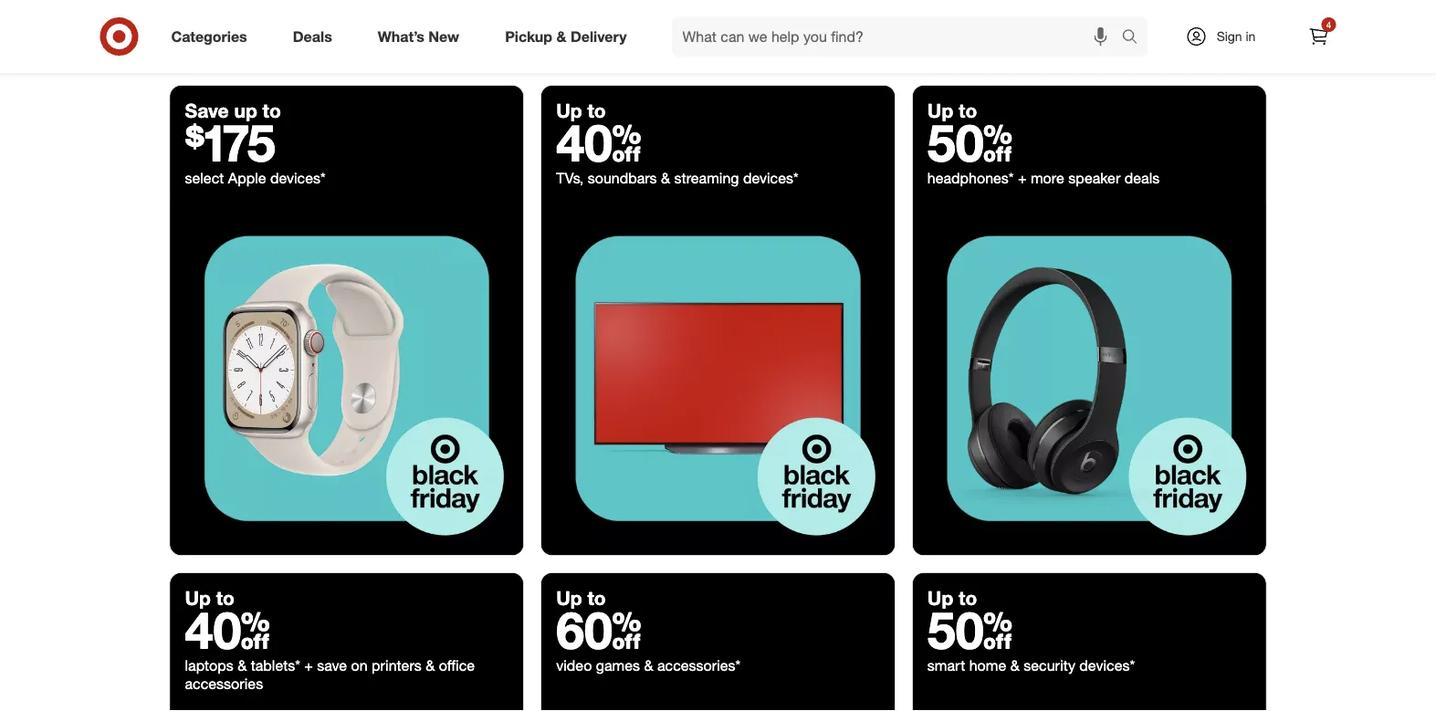 Task type: describe. For each thing, give the bounding box(es) containing it.
1 vertical spatial 40
[[185, 599, 270, 661]]

accessories*
[[657, 656, 741, 674]]

0 vertical spatial 40
[[556, 112, 641, 174]]

save
[[317, 656, 347, 674]]

sign
[[1217, 28, 1242, 44]]

video games & accessories*
[[556, 656, 741, 674]]

2 50 from the top
[[927, 599, 1013, 661]]

laptops
[[185, 656, 234, 674]]

to up "games"
[[587, 586, 606, 609]]

up for smart home & security devices*
[[927, 586, 953, 609]]

to up laptops
[[216, 586, 235, 609]]

4 link
[[1299, 16, 1339, 57]]

0 horizontal spatial deals
[[293, 27, 332, 45]]

up to for video games & accessories*
[[556, 586, 606, 609]]

& up "accessories"
[[238, 656, 247, 674]]

smart
[[927, 656, 965, 674]]

headphones*
[[927, 169, 1014, 187]]

& right home
[[1010, 656, 1020, 674]]

What can we help you find? suggestions appear below search field
[[672, 16, 1126, 57]]

new
[[429, 27, 459, 45]]

deals
[[1125, 169, 1160, 187]]

what's new link
[[362, 16, 482, 57]]

up for video games & accessories*
[[556, 586, 582, 609]]

headphones* + more speaker deals
[[927, 169, 1160, 187]]

up to up laptops
[[185, 586, 235, 609]]

to up home
[[959, 586, 977, 609]]

tech
[[632, 24, 705, 65]]

to up headphones*
[[959, 99, 977, 122]]

search button
[[1113, 16, 1157, 60]]

categories link
[[156, 16, 270, 57]]

what's new
[[378, 27, 459, 45]]

4
[[1326, 19, 1331, 30]]

& left streaming
[[661, 169, 670, 187]]

& inside pickup & delivery link
[[556, 27, 566, 45]]

more
[[1031, 169, 1064, 187]]

security
[[1024, 656, 1075, 674]]

to up soundbars
[[587, 99, 606, 122]]

$175
[[185, 112, 276, 174]]

& right "games"
[[644, 656, 653, 674]]

save up to
[[185, 99, 281, 122]]

1 horizontal spatial deals
[[715, 24, 805, 65]]

tech deals
[[632, 24, 805, 65]]

games
[[596, 656, 640, 674]]

accessories
[[185, 675, 263, 692]]

apple
[[228, 169, 266, 187]]

up to for smart home & security devices*
[[927, 586, 977, 609]]

0 horizontal spatial devices*
[[270, 169, 326, 187]]



Task type: locate. For each thing, give the bounding box(es) containing it.
on printers
[[351, 656, 422, 674]]

60
[[556, 599, 641, 661]]

to
[[263, 99, 281, 122], [587, 99, 606, 122], [959, 99, 977, 122], [216, 586, 235, 609], [587, 586, 606, 609], [959, 586, 977, 609]]

up
[[556, 99, 582, 122], [927, 99, 953, 122], [185, 586, 211, 609], [556, 586, 582, 609], [927, 586, 953, 609]]

tablets*
[[251, 656, 300, 674]]

speaker
[[1068, 169, 1121, 187]]

up up headphones*
[[927, 99, 953, 122]]

deals right tech
[[715, 24, 805, 65]]

streaming
[[674, 169, 739, 187]]

up up laptops
[[185, 586, 211, 609]]

deals link
[[277, 16, 355, 57]]

up to up smart
[[927, 586, 977, 609]]

up to up video
[[556, 586, 606, 609]]

+
[[1018, 169, 1027, 187], [304, 656, 313, 674]]

& right pickup
[[556, 27, 566, 45]]

0 horizontal spatial +
[[304, 656, 313, 674]]

select apple devices*
[[185, 169, 326, 187]]

office
[[439, 656, 475, 674]]

on printers & office accessories
[[185, 656, 475, 692]]

devices* for 50
[[1080, 656, 1135, 674]]

sign in
[[1217, 28, 1256, 44]]

up to up tvs,
[[556, 99, 606, 122]]

tvs, soundbars & streaming devices*
[[556, 169, 799, 187]]

2 horizontal spatial devices*
[[1080, 656, 1135, 674]]

up to up headphones*
[[927, 99, 977, 122]]

devices* right security
[[1080, 656, 1135, 674]]

pickup & delivery link
[[490, 16, 650, 57]]

1 vertical spatial +
[[304, 656, 313, 674]]

&
[[556, 27, 566, 45], [661, 169, 670, 187], [238, 656, 247, 674], [426, 656, 435, 674], [644, 656, 653, 674], [1010, 656, 1020, 674]]

& inside on printers & office accessories
[[426, 656, 435, 674]]

tvs,
[[556, 169, 584, 187]]

& left office
[[426, 656, 435, 674]]

in
[[1246, 28, 1256, 44]]

+ left more
[[1018, 169, 1027, 187]]

up up video
[[556, 586, 582, 609]]

laptops & tablets* + save
[[185, 656, 351, 674]]

target black friday image for video games & accessories*
[[542, 707, 895, 711]]

devices*
[[270, 169, 326, 187], [743, 169, 799, 187], [1080, 656, 1135, 674]]

home
[[969, 656, 1006, 674]]

0 vertical spatial 50
[[927, 112, 1013, 174]]

to right up
[[263, 99, 281, 122]]

1 horizontal spatial devices*
[[743, 169, 799, 187]]

up to
[[556, 99, 606, 122], [927, 99, 977, 122], [185, 586, 235, 609], [556, 586, 606, 609], [927, 586, 977, 609]]

0 horizontal spatial 40
[[185, 599, 270, 661]]

1 vertical spatial 50
[[927, 599, 1013, 661]]

what's
[[378, 27, 424, 45]]

up up tvs,
[[556, 99, 582, 122]]

up
[[234, 99, 257, 122]]

up to for tvs, soundbars & streaming devices*
[[556, 99, 606, 122]]

40
[[556, 112, 641, 174], [185, 599, 270, 661]]

smart home & security devices*
[[927, 656, 1135, 674]]

0 vertical spatial +
[[1018, 169, 1027, 187]]

delivery
[[571, 27, 627, 45]]

50 left more
[[927, 112, 1013, 174]]

1 50 from the top
[[927, 112, 1013, 174]]

save
[[185, 99, 229, 122]]

up up smart
[[927, 586, 953, 609]]

target black friday image for tvs, soundbars & streaming devices*
[[542, 202, 895, 555]]

1 horizontal spatial 40
[[556, 112, 641, 174]]

devices* right streaming
[[743, 169, 799, 187]]

target black friday image
[[913, 202, 1266, 555], [170, 202, 523, 555], [542, 202, 895, 555], [913, 707, 1266, 711], [170, 707, 523, 711], [542, 707, 895, 711]]

50 left security
[[927, 599, 1013, 661]]

pickup & delivery
[[505, 27, 627, 45]]

soundbars
[[588, 169, 657, 187]]

50
[[927, 112, 1013, 174], [927, 599, 1013, 661]]

devices* right apple
[[270, 169, 326, 187]]

deals left what's
[[293, 27, 332, 45]]

sign in link
[[1170, 16, 1284, 57]]

search
[[1113, 29, 1157, 47]]

+ left save
[[304, 656, 313, 674]]

devices* for 40
[[743, 169, 799, 187]]

categories
[[171, 27, 247, 45]]

deals
[[715, 24, 805, 65], [293, 27, 332, 45]]

1 horizontal spatial +
[[1018, 169, 1027, 187]]

select
[[185, 169, 224, 187]]

target black friday image for smart home & security devices*
[[913, 707, 1266, 711]]

target black friday image for select apple devices*
[[170, 202, 523, 555]]

video
[[556, 656, 592, 674]]

up for tvs, soundbars & streaming devices*
[[556, 99, 582, 122]]

pickup
[[505, 27, 552, 45]]



Task type: vqa. For each thing, say whether or not it's contained in the screenshot.
Accessories
yes



